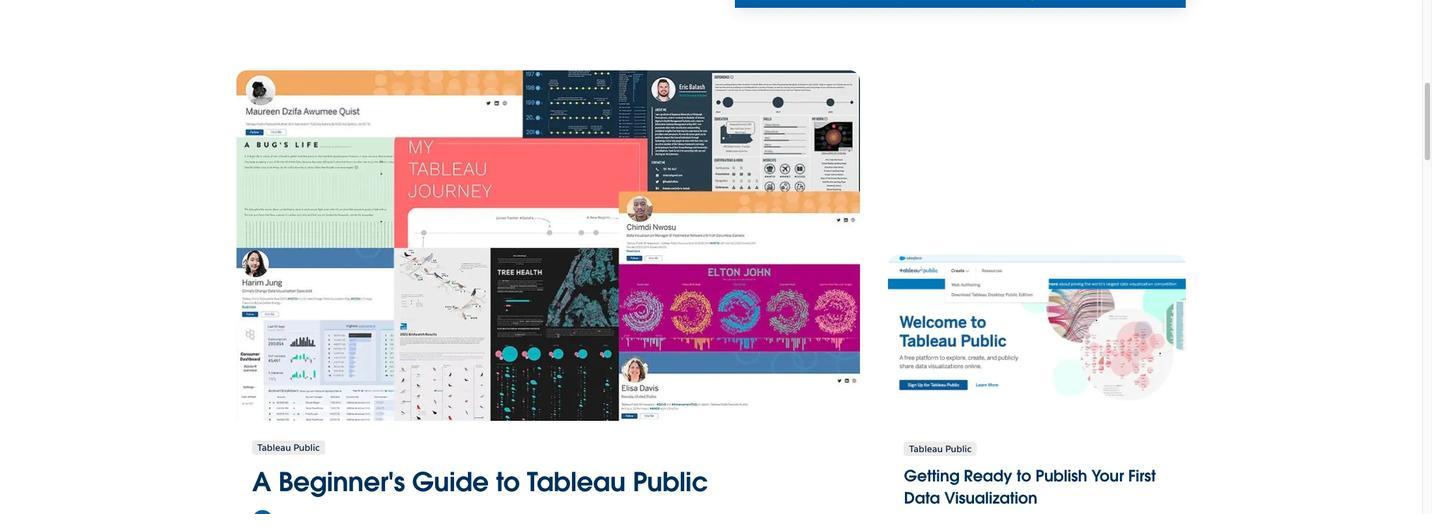 Task type: vqa. For each thing, say whether or not it's contained in the screenshot.
Organization text field
no



Task type: describe. For each thing, give the bounding box(es) containing it.
a
[[252, 466, 271, 500]]

public for beginner's
[[294, 442, 320, 454]]

beginner's
[[278, 466, 405, 500]]

guide
[[412, 466, 489, 500]]

getting ready to publish your first data visualization
[[904, 466, 1156, 508]]

tableau for a
[[257, 442, 291, 454]]

getting ready to publish your first data visualization link
[[904, 465, 1171, 509]]

a beginner's guide to tableau public
[[252, 466, 708, 500]]

first
[[1129, 466, 1156, 486]]

ready
[[964, 466, 1013, 486]]

data
[[904, 488, 940, 508]]

a beginner's guide to tableau public link
[[252, 464, 845, 501]]



Task type: locate. For each thing, give the bounding box(es) containing it.
2 horizontal spatial public
[[946, 443, 972, 455]]

to right ready
[[1017, 466, 1032, 486]]

1 horizontal spatial tableau public
[[910, 443, 972, 455]]

tableau public
[[257, 442, 320, 454], [910, 443, 972, 455]]

0 horizontal spatial to
[[496, 466, 520, 500]]

visualization
[[945, 488, 1038, 508]]

to right guide
[[496, 466, 520, 500]]

to
[[496, 466, 520, 500], [1017, 466, 1032, 486]]

0 horizontal spatial public
[[294, 442, 320, 454]]

tableau public for ready
[[910, 443, 972, 455]]

your
[[1092, 466, 1124, 486]]

getting
[[904, 466, 960, 486]]

tableau
[[257, 442, 291, 454], [910, 443, 943, 455], [527, 466, 626, 500]]

0 horizontal spatial tableau public
[[257, 442, 320, 454]]

2 horizontal spatial tableau
[[910, 443, 943, 455]]

publish
[[1036, 466, 1088, 486]]

to inside getting ready to publish your first data visualization
[[1017, 466, 1032, 486]]

0 horizontal spatial tableau
[[257, 442, 291, 454]]

tableau public up "getting" on the bottom of the page
[[910, 443, 972, 455]]

tableau for getting
[[910, 443, 943, 455]]

public
[[294, 442, 320, 454], [946, 443, 972, 455], [633, 466, 708, 500]]

public for ready
[[946, 443, 972, 455]]

tableau public up a
[[257, 442, 320, 454]]

1 horizontal spatial tableau
[[527, 466, 626, 500]]

1 horizontal spatial public
[[633, 466, 708, 500]]

1 horizontal spatial to
[[1017, 466, 1032, 486]]

tableau public for beginner's
[[257, 442, 320, 454]]



